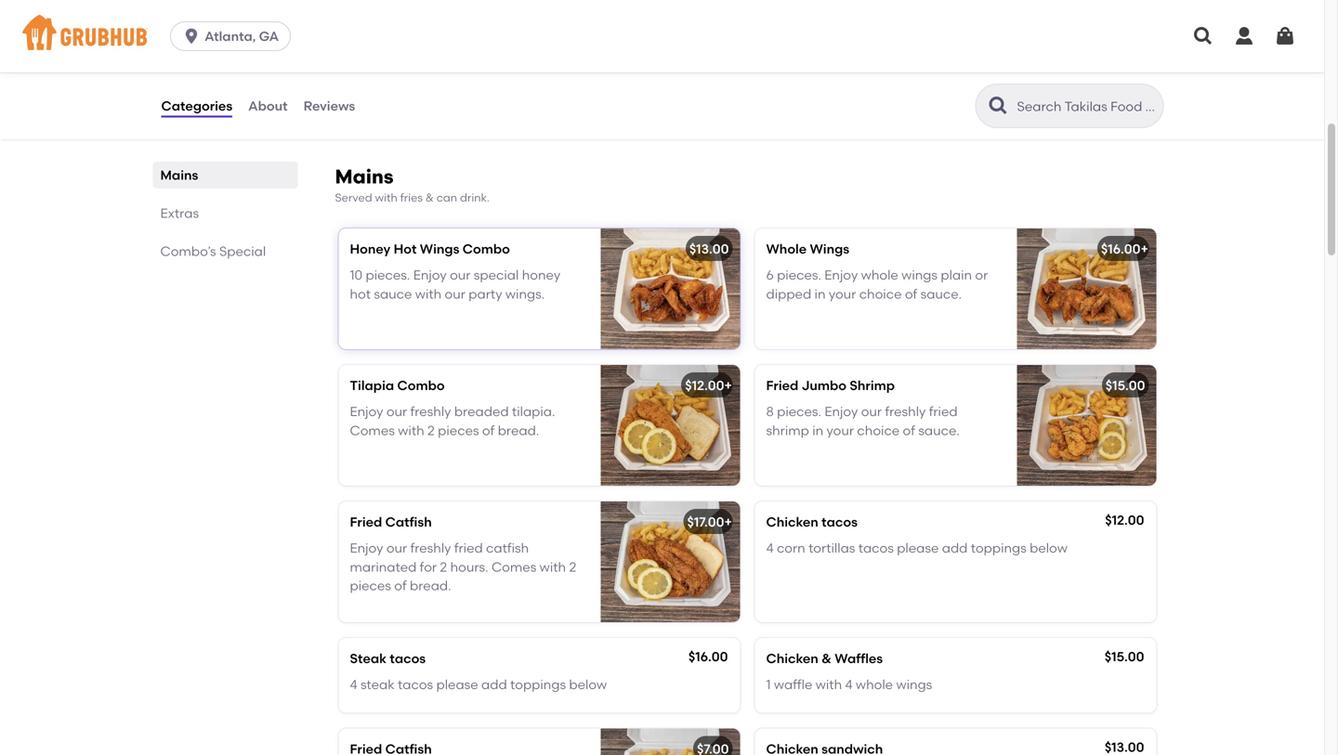 Task type: vqa. For each thing, say whether or not it's contained in the screenshot.
the bottom sauce.
yes



Task type: describe. For each thing, give the bounding box(es) containing it.
of inside the enjoy our freshly fried catfish marinated for 2 hours. comes with 2 pieces of bread.
[[394, 578, 407, 594]]

4 for 4 corn tortillas tacos please add toppings below
[[766, 540, 774, 556]]

tacos right tortillas
[[858, 540, 894, 556]]

fried inside the enjoy our freshly fried catfish marinated for 2 hours. comes with 2 pieces of bread.
[[454, 540, 483, 556]]

fries
[[400, 191, 423, 204]]

2 horizontal spatial 2
[[569, 559, 576, 575]]

10
[[350, 267, 363, 283]]

enjoy our freshly fried catfish marinated for 2 hours. comes with 2 pieces of bread.
[[350, 540, 576, 594]]

in inside 8 pieces. enjoy our freshly fried shrimp in your choice of sauce.
[[812, 423, 824, 438]]

steak
[[350, 651, 387, 667]]

fried inside 8 pieces. enjoy our freshly fried shrimp in your choice of sauce.
[[929, 404, 958, 420]]

pieces. for dipped
[[777, 267, 821, 283]]

enjoy inside enjoy our freshly breaded tilapia. comes with 2 pieces of bread.
[[350, 404, 383, 420]]

wings inside 6 pieces. enjoy whole wings plain or dipped in your choice of sauce.
[[902, 267, 938, 283]]

catfish
[[385, 514, 432, 530]]

our left party
[[445, 286, 466, 302]]

1 horizontal spatial add
[[942, 540, 968, 556]]

hot
[[350, 286, 371, 302]]

shrimp
[[850, 378, 895, 393]]

checkout
[[699, 90, 757, 106]]

fried for fried catfish
[[350, 514, 382, 530]]

special
[[219, 243, 266, 259]]

freshly for $12.00 +
[[410, 404, 451, 420]]

party
[[469, 286, 502, 302]]

sauce
[[374, 286, 412, 302]]

1 horizontal spatial svg image
[[1192, 25, 1215, 47]]

curbside
[[357, 89, 424, 107]]

will
[[847, 90, 867, 106]]

4 steak tacos please add toppings below
[[350, 677, 607, 693]]

dipped
[[766, 286, 811, 302]]

and
[[761, 90, 786, 106]]

1 horizontal spatial toppings
[[971, 540, 1027, 556]]

fried catfish image for $12.00
[[601, 502, 740, 622]]

honey
[[522, 267, 561, 283]]

enjoy for fried
[[825, 404, 858, 420]]

chicken & waffles
[[766, 651, 883, 667]]

ga
[[259, 28, 279, 44]]

with inside the enjoy our freshly fried catfish marinated for 2 hours. comes with 2 pieces of bread.
[[540, 559, 566, 575]]

you.
[[1014, 90, 1040, 106]]

steak
[[360, 677, 395, 693]]

drink.
[[460, 191, 490, 204]]

1 horizontal spatial please
[[897, 540, 939, 556]]

tacos right steak
[[398, 677, 433, 693]]

shrimp
[[766, 423, 809, 438]]

reviews
[[303, 98, 355, 114]]

tilapia combo image
[[601, 365, 740, 486]]

& inside mains served with fries & can drink.
[[425, 191, 434, 204]]

out
[[974, 90, 995, 106]]

atlanta, ga button
[[170, 21, 298, 51]]

about
[[248, 98, 288, 114]]

comes inside the enjoy our freshly fried catfish marinated for 2 hours. comes with 2 pieces of bread.
[[492, 559, 536, 575]]

1 horizontal spatial below
[[1030, 540, 1068, 556]]

honey hot wings combo
[[350, 241, 510, 257]]

$12.00 +
[[685, 378, 732, 393]]

enjoy for honey
[[413, 267, 447, 283]]

1 horizontal spatial &
[[822, 651, 832, 667]]

tacos right steak at the left bottom
[[390, 651, 426, 667]]

$13.00 button
[[755, 729, 1156, 755]]

1 horizontal spatial combo
[[463, 241, 510, 257]]

+ for $12.00
[[724, 378, 732, 393]]

1 vertical spatial $15.00
[[1105, 649, 1144, 665]]

breaded
[[454, 404, 509, 420]]

reviews button
[[303, 72, 356, 139]]

0 vertical spatial $15.00
[[1106, 378, 1145, 393]]

8 pieces. enjoy our freshly fried shrimp in your choice of sauce.
[[766, 404, 960, 438]]

of inside enjoy our freshly breaded tilapia. comes with 2 pieces of bread.
[[482, 423, 495, 438]]

enjoy our freshly breaded tilapia. comes with 2 pieces of bread.
[[350, 404, 555, 438]]

honey
[[350, 241, 391, 257]]

$16.00 for $16.00
[[688, 649, 728, 665]]

your inside 8 pieces. enjoy our freshly fried shrimp in your choice of sauce.
[[827, 423, 854, 438]]

choice inside 6 pieces. enjoy whole wings plain or dipped in your choice of sauce.
[[859, 286, 902, 302]]

order
[[937, 90, 971, 106]]

at
[[682, 90, 696, 106]]

$17.00 +
[[687, 514, 732, 530]]

combo's special
[[160, 243, 266, 259]]

pieces inside the enjoy our freshly fried catfish marinated for 2 hours. comes with 2 pieces of bread.
[[350, 578, 391, 594]]

enjoy inside the enjoy our freshly fried catfish marinated for 2 hours. comes with 2 pieces of bread.
[[350, 540, 383, 556]]

1 vertical spatial add
[[481, 677, 507, 693]]

this
[[613, 90, 635, 106]]

+ for $17.00
[[724, 514, 732, 530]]

with inside mains served with fries & can drink.
[[375, 191, 398, 204]]

0 horizontal spatial toppings
[[510, 677, 566, 693]]

jumbo
[[802, 378, 847, 393]]

of inside 6 pieces. enjoy whole wings plain or dipped in your choice of sauce.
[[905, 286, 917, 302]]

atlanta, ga
[[205, 28, 279, 44]]

tilapia.
[[512, 404, 555, 420]]

chicken tacos
[[766, 514, 858, 530]]

2 svg image from the left
[[1274, 25, 1296, 47]]

of inside 8 pieces. enjoy our freshly fried shrimp in your choice of sauce.
[[903, 423, 915, 438]]

whole
[[766, 241, 807, 257]]

tilapia
[[350, 378, 394, 393]]

waffles
[[835, 651, 883, 667]]

mains for mains
[[160, 167, 198, 183]]

chicken for waffle
[[766, 651, 819, 667]]



Task type: locate. For each thing, give the bounding box(es) containing it.
or
[[975, 267, 988, 283]]

choice down shrimp
[[857, 423, 900, 438]]

chicken for corn
[[766, 514, 819, 530]]

$12.00
[[685, 378, 724, 393], [1105, 512, 1144, 528]]

our up party
[[450, 267, 471, 283]]

marinated
[[350, 559, 417, 575]]

enjoy inside 8 pieces. enjoy our freshly fried shrimp in your choice of sauce.
[[825, 404, 858, 420]]

$12.00 for $12.00
[[1105, 512, 1144, 528]]

1 horizontal spatial pieces
[[438, 423, 479, 438]]

2 wings from the left
[[810, 241, 849, 257]]

1 vertical spatial pieces
[[350, 578, 391, 594]]

1 horizontal spatial fried
[[766, 378, 799, 393]]

in
[[815, 286, 826, 302], [812, 423, 824, 438]]

about button
[[247, 72, 289, 139]]

0 horizontal spatial $12.00
[[685, 378, 724, 393]]

1 fried catfish image from the top
[[601, 502, 740, 622]]

for
[[420, 559, 437, 575]]

whole down waffles
[[856, 677, 893, 693]]

1 chicken from the top
[[766, 514, 819, 530]]

choose this option at checkout and the store will bring your order out to you.
[[561, 90, 1040, 106]]

2 horizontal spatial 4
[[845, 677, 853, 693]]

0 horizontal spatial &
[[425, 191, 434, 204]]

1 vertical spatial wings
[[896, 677, 932, 693]]

svg image
[[1233, 25, 1255, 47], [1274, 25, 1296, 47]]

fried catfish image
[[601, 502, 740, 622], [601, 729, 740, 755]]

combo
[[463, 241, 510, 257], [397, 378, 445, 393]]

chicken
[[766, 514, 819, 530], [766, 651, 819, 667]]

freshly down tilapia combo
[[410, 404, 451, 420]]

$17.00
[[687, 514, 724, 530]]

0 vertical spatial +
[[1141, 241, 1148, 257]]

your right dipped
[[829, 286, 856, 302]]

available
[[482, 89, 550, 107]]

mains served with fries & can drink.
[[335, 165, 490, 204]]

1 vertical spatial please
[[436, 677, 478, 693]]

waffle
[[774, 677, 813, 693]]

pieces. for sauce
[[366, 267, 410, 283]]

bring
[[870, 90, 903, 106]]

1 vertical spatial in
[[812, 423, 824, 438]]

enjoy inside the 10 pieces. enjoy our special honey hot sauce with our party wings.
[[413, 267, 447, 283]]

1 wings from the left
[[420, 241, 459, 257]]

mains
[[335, 165, 394, 189], [160, 167, 198, 183]]

4 left corn
[[766, 540, 774, 556]]

0 horizontal spatial fried
[[454, 540, 483, 556]]

4 down waffles
[[845, 677, 853, 693]]

4 corn tortillas tacos please add toppings below
[[766, 540, 1068, 556]]

0 horizontal spatial mains
[[160, 167, 198, 183]]

our inside 8 pieces. enjoy our freshly fried shrimp in your choice of sauce.
[[861, 404, 882, 420]]

fried up "8"
[[766, 378, 799, 393]]

option
[[638, 90, 679, 106]]

with right hours.
[[540, 559, 566, 575]]

1 horizontal spatial bread.
[[498, 423, 539, 438]]

choice inside 8 pieces. enjoy our freshly fried shrimp in your choice of sauce.
[[857, 423, 900, 438]]

0 vertical spatial in
[[815, 286, 826, 302]]

0 vertical spatial sauce.
[[921, 286, 962, 302]]

enjoy for whole
[[825, 267, 858, 283]]

your down fried jumbo shrimp
[[827, 423, 854, 438]]

pieces down the 'marinated' in the bottom of the page
[[350, 578, 391, 594]]

your right 'bring'
[[906, 90, 934, 106]]

$16.00 for $16.00 +
[[1101, 241, 1141, 257]]

fried
[[766, 378, 799, 393], [350, 514, 382, 530]]

choose
[[561, 90, 610, 106]]

tortillas
[[809, 540, 855, 556]]

mains for mains served with fries & can drink.
[[335, 165, 394, 189]]

bread. down tilapia.
[[498, 423, 539, 438]]

1 vertical spatial fried catfish image
[[601, 729, 740, 755]]

1 horizontal spatial wings
[[810, 241, 849, 257]]

mains up the extras at the left
[[160, 167, 198, 183]]

pieces. up dipped
[[777, 267, 821, 283]]

0 vertical spatial toppings
[[971, 540, 1027, 556]]

catfish
[[486, 540, 529, 556]]

svg image
[[1192, 25, 1215, 47], [182, 27, 201, 46]]

our down shrimp
[[861, 404, 882, 420]]

0 vertical spatial choice
[[859, 286, 902, 302]]

1 horizontal spatial fried
[[929, 404, 958, 420]]

fried jumbo shrimp image
[[1017, 365, 1156, 486]]

please
[[897, 540, 939, 556], [436, 677, 478, 693]]

1 vertical spatial whole
[[856, 677, 893, 693]]

plain
[[941, 267, 972, 283]]

bread. inside enjoy our freshly breaded tilapia. comes with 2 pieces of bread.
[[498, 423, 539, 438]]

0 vertical spatial wings
[[902, 267, 938, 283]]

in right dipped
[[815, 286, 826, 302]]

comes down tilapia
[[350, 423, 395, 438]]

0 vertical spatial fried
[[766, 378, 799, 393]]

0 horizontal spatial please
[[436, 677, 478, 693]]

freshly inside 8 pieces. enjoy our freshly fried shrimp in your choice of sauce.
[[885, 404, 926, 420]]

with down chicken & waffles at right bottom
[[816, 677, 842, 693]]

choice
[[859, 286, 902, 302], [857, 423, 900, 438]]

1 horizontal spatial 2
[[440, 559, 447, 575]]

0 vertical spatial pieces
[[438, 423, 479, 438]]

with inside the 10 pieces. enjoy our special honey hot sauce with our party wings.
[[415, 286, 442, 302]]

fried catfish image for $13.00
[[601, 729, 740, 755]]

0 vertical spatial $12.00
[[685, 378, 724, 393]]

please right tortillas
[[897, 540, 939, 556]]

pieces. up sauce at the left top
[[366, 267, 410, 283]]

1 horizontal spatial mains
[[335, 165, 394, 189]]

pieces. inside 6 pieces. enjoy whole wings plain or dipped in your choice of sauce.
[[777, 267, 821, 283]]

4 left steak
[[350, 677, 357, 693]]

2 for hours.
[[440, 559, 447, 575]]

chicken up corn
[[766, 514, 819, 530]]

sauce. inside 8 pieces. enjoy our freshly fried shrimp in your choice of sauce.
[[918, 423, 960, 438]]

1 vertical spatial bread.
[[410, 578, 451, 594]]

corn
[[777, 540, 805, 556]]

whole wings
[[766, 241, 849, 257]]

main navigation navigation
[[0, 0, 1324, 72]]

1 vertical spatial +
[[724, 378, 732, 393]]

enjoy down honey hot wings combo
[[413, 267, 447, 283]]

0 vertical spatial combo
[[463, 241, 510, 257]]

bread. inside the enjoy our freshly fried catfish marinated for 2 hours. comes with 2 pieces of bread.
[[410, 578, 451, 594]]

fried
[[929, 404, 958, 420], [454, 540, 483, 556]]

tilapia combo
[[350, 378, 445, 393]]

0 vertical spatial add
[[942, 540, 968, 556]]

1 horizontal spatial $13.00
[[1105, 740, 1144, 755]]

1 vertical spatial comes
[[492, 559, 536, 575]]

2 fried catfish image from the top
[[601, 729, 740, 755]]

Search Takilas Food Truck search field
[[1015, 98, 1157, 115]]

1 vertical spatial sauce.
[[918, 423, 960, 438]]

0 vertical spatial $13.00
[[689, 241, 729, 257]]

hours.
[[450, 559, 488, 575]]

freshly inside enjoy our freshly breaded tilapia. comes with 2 pieces of bread.
[[410, 404, 451, 420]]

our up the 'marinated' in the bottom of the page
[[386, 540, 407, 556]]

pieces.
[[366, 267, 410, 283], [777, 267, 821, 283], [777, 404, 821, 420]]

0 horizontal spatial fried
[[350, 514, 382, 530]]

mains inside mains served with fries & can drink.
[[335, 165, 394, 189]]

please right steak
[[436, 677, 478, 693]]

pieces inside enjoy our freshly breaded tilapia. comes with 2 pieces of bread.
[[438, 423, 479, 438]]

&
[[425, 191, 434, 204], [822, 651, 832, 667]]

hot
[[394, 241, 417, 257]]

1 vertical spatial choice
[[857, 423, 900, 438]]

extras
[[160, 205, 199, 221]]

+ for $16.00
[[1141, 241, 1148, 257]]

in right shrimp
[[812, 423, 824, 438]]

enjoy down tilapia
[[350, 404, 383, 420]]

enjoy
[[413, 267, 447, 283], [825, 267, 858, 283], [350, 404, 383, 420], [825, 404, 858, 420], [350, 540, 383, 556]]

honey hot wings combo image
[[601, 228, 740, 349]]

whole left plain
[[861, 267, 898, 283]]

freshly inside the enjoy our freshly fried catfish marinated for 2 hours. comes with 2 pieces of bread.
[[410, 540, 451, 556]]

our down tilapia combo
[[386, 404, 407, 420]]

svg image inside "atlanta, ga" "button"
[[182, 27, 201, 46]]

steak tacos
[[350, 651, 426, 667]]

pieces. inside the 10 pieces. enjoy our special honey hot sauce with our party wings.
[[366, 267, 410, 283]]

categories button
[[160, 72, 233, 139]]

fried for fried jumbo shrimp
[[766, 378, 799, 393]]

enjoy down "whole wings" at top
[[825, 267, 858, 283]]

fried jumbo shrimp
[[766, 378, 895, 393]]

pieces. up shrimp
[[777, 404, 821, 420]]

1 vertical spatial chicken
[[766, 651, 819, 667]]

0 vertical spatial whole
[[861, 267, 898, 283]]

0 vertical spatial fried
[[929, 404, 958, 420]]

below
[[1030, 540, 1068, 556], [569, 677, 607, 693]]

with left fries
[[375, 191, 398, 204]]

served
[[335, 191, 372, 204]]

0 vertical spatial bread.
[[498, 423, 539, 438]]

with down tilapia combo
[[398, 423, 424, 438]]

& left waffles
[[822, 651, 832, 667]]

enjoy down fried jumbo shrimp
[[825, 404, 858, 420]]

wings left plain
[[902, 267, 938, 283]]

0 vertical spatial below
[[1030, 540, 1068, 556]]

of
[[905, 286, 917, 302], [482, 423, 495, 438], [903, 423, 915, 438], [394, 578, 407, 594]]

fried catfish
[[350, 514, 432, 530]]

combo up special
[[463, 241, 510, 257]]

combo up enjoy our freshly breaded tilapia. comes with 2 pieces of bread.
[[397, 378, 445, 393]]

$13.00
[[689, 241, 729, 257], [1105, 740, 1144, 755]]

freshly
[[410, 404, 451, 420], [885, 404, 926, 420], [410, 540, 451, 556]]

pieces
[[438, 423, 479, 438], [350, 578, 391, 594]]

0 vertical spatial chicken
[[766, 514, 819, 530]]

the
[[789, 90, 809, 106]]

1 vertical spatial fried
[[350, 514, 382, 530]]

mains up served on the left top of page
[[335, 165, 394, 189]]

1
[[766, 677, 771, 693]]

$13.00 inside button
[[1105, 740, 1144, 755]]

curbside pickup available
[[357, 89, 550, 107]]

1 vertical spatial your
[[829, 286, 856, 302]]

0 horizontal spatial svg image
[[1233, 25, 1255, 47]]

with right sauce at the left top
[[415, 286, 442, 302]]

freshly for $17.00 +
[[410, 540, 451, 556]]

1 vertical spatial below
[[569, 677, 607, 693]]

1 horizontal spatial $16.00
[[1101, 241, 1141, 257]]

our inside enjoy our freshly breaded tilapia. comes with 2 pieces of bread.
[[386, 404, 407, 420]]

0 vertical spatial &
[[425, 191, 434, 204]]

whole wings image
[[1017, 228, 1156, 349]]

0 horizontal spatial 2
[[427, 423, 435, 438]]

search icon image
[[987, 95, 1010, 117]]

with inside enjoy our freshly breaded tilapia. comes with 2 pieces of bread.
[[398, 423, 424, 438]]

1 vertical spatial $13.00
[[1105, 740, 1144, 755]]

0 horizontal spatial bread.
[[410, 578, 451, 594]]

freshly up "for"
[[410, 540, 451, 556]]

0 horizontal spatial pieces
[[350, 578, 391, 594]]

freshly down shrimp
[[885, 404, 926, 420]]

0 horizontal spatial svg image
[[182, 27, 201, 46]]

6 pieces. enjoy whole wings plain or dipped in your choice of sauce.
[[766, 267, 988, 302]]

choice right dipped
[[859, 286, 902, 302]]

0 vertical spatial fried catfish image
[[601, 502, 740, 622]]

0 horizontal spatial comes
[[350, 423, 395, 438]]

whole inside 6 pieces. enjoy whole wings plain or dipped in your choice of sauce.
[[861, 267, 898, 283]]

& left can
[[425, 191, 434, 204]]

can
[[436, 191, 457, 204]]

chicken up the waffle
[[766, 651, 819, 667]]

0 horizontal spatial combo
[[397, 378, 445, 393]]

atlanta,
[[205, 28, 256, 44]]

wings.
[[505, 286, 545, 302]]

0 horizontal spatial below
[[569, 677, 607, 693]]

pickup
[[428, 89, 478, 107]]

2 for pieces
[[427, 423, 435, 438]]

tacos
[[822, 514, 858, 530], [858, 540, 894, 556], [390, 651, 426, 667], [398, 677, 433, 693]]

bread.
[[498, 423, 539, 438], [410, 578, 451, 594]]

1 vertical spatial $12.00
[[1105, 512, 1144, 528]]

to
[[998, 90, 1011, 106]]

1 horizontal spatial 4
[[766, 540, 774, 556]]

2 inside enjoy our freshly breaded tilapia. comes with 2 pieces of bread.
[[427, 423, 435, 438]]

wings
[[902, 267, 938, 283], [896, 677, 932, 693]]

$16.00
[[1101, 241, 1141, 257], [688, 649, 728, 665]]

sauce.
[[921, 286, 962, 302], [918, 423, 960, 438]]

toppings
[[971, 540, 1027, 556], [510, 677, 566, 693]]

1 vertical spatial combo
[[397, 378, 445, 393]]

comes down the catfish
[[492, 559, 536, 575]]

special
[[474, 267, 519, 283]]

10 pieces. enjoy our special honey hot sauce with our party wings.
[[350, 267, 561, 302]]

2 chicken from the top
[[766, 651, 819, 667]]

sauce. inside 6 pieces. enjoy whole wings plain or dipped in your choice of sauce.
[[921, 286, 962, 302]]

0 horizontal spatial $16.00
[[688, 649, 728, 665]]

$16.00 +
[[1101, 241, 1148, 257]]

$12.00 for $12.00 +
[[685, 378, 724, 393]]

tacos up tortillas
[[822, 514, 858, 530]]

with
[[375, 191, 398, 204], [415, 286, 442, 302], [398, 423, 424, 438], [540, 559, 566, 575], [816, 677, 842, 693]]

bread. down "for"
[[410, 578, 451, 594]]

enjoy inside 6 pieces. enjoy whole wings plain or dipped in your choice of sauce.
[[825, 267, 858, 283]]

0 horizontal spatial $13.00
[[689, 241, 729, 257]]

your inside 6 pieces. enjoy whole wings plain or dipped in your choice of sauce.
[[829, 286, 856, 302]]

1 horizontal spatial svg image
[[1274, 25, 1296, 47]]

wings up $13.00 button
[[896, 677, 932, 693]]

our inside the enjoy our freshly fried catfish marinated for 2 hours. comes with 2 pieces of bread.
[[386, 540, 407, 556]]

0 vertical spatial please
[[897, 540, 939, 556]]

1 vertical spatial &
[[822, 651, 832, 667]]

pieces. inside 8 pieces. enjoy our freshly fried shrimp in your choice of sauce.
[[777, 404, 821, 420]]

8
[[766, 404, 774, 420]]

pieces down breaded
[[438, 423, 479, 438]]

4 for 4 steak tacos please add toppings below
[[350, 677, 357, 693]]

add
[[942, 540, 968, 556], [481, 677, 507, 693]]

fried left catfish on the left of the page
[[350, 514, 382, 530]]

pieces. for in
[[777, 404, 821, 420]]

comes inside enjoy our freshly breaded tilapia. comes with 2 pieces of bread.
[[350, 423, 395, 438]]

0 vertical spatial your
[[906, 90, 934, 106]]

0 horizontal spatial add
[[481, 677, 507, 693]]

1 vertical spatial fried
[[454, 540, 483, 556]]

1 vertical spatial toppings
[[510, 677, 566, 693]]

enjoy up the 'marinated' in the bottom of the page
[[350, 540, 383, 556]]

0 vertical spatial $16.00
[[1101, 241, 1141, 257]]

1 svg image from the left
[[1233, 25, 1255, 47]]

2 vertical spatial your
[[827, 423, 854, 438]]

1 waffle with 4 whole wings
[[766, 677, 932, 693]]

6
[[766, 267, 774, 283]]

combo's
[[160, 243, 216, 259]]

0 horizontal spatial wings
[[420, 241, 459, 257]]

2 vertical spatial +
[[724, 514, 732, 530]]

0 vertical spatial comes
[[350, 423, 395, 438]]

store
[[813, 90, 844, 106]]

1 horizontal spatial comes
[[492, 559, 536, 575]]

wings right whole
[[810, 241, 849, 257]]

our
[[450, 267, 471, 283], [445, 286, 466, 302], [386, 404, 407, 420], [861, 404, 882, 420], [386, 540, 407, 556]]

1 vertical spatial $16.00
[[688, 649, 728, 665]]

in inside 6 pieces. enjoy whole wings plain or dipped in your choice of sauce.
[[815, 286, 826, 302]]

wings right hot
[[420, 241, 459, 257]]

categories
[[161, 98, 232, 114]]

0 horizontal spatial 4
[[350, 677, 357, 693]]

1 horizontal spatial $12.00
[[1105, 512, 1144, 528]]



